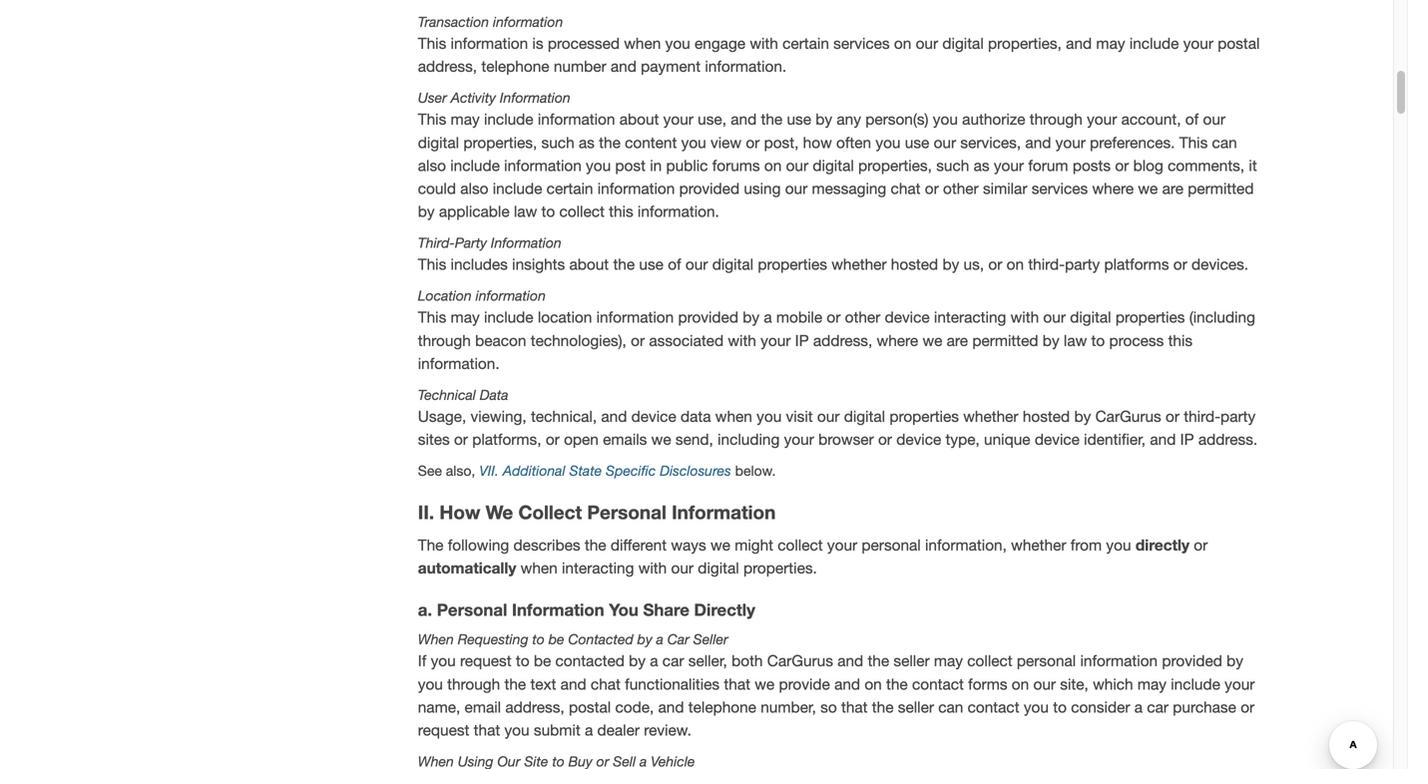 Task type: describe. For each thing, give the bounding box(es) containing it.
digital up 'messaging'
[[813, 157, 854, 175]]

the following describes the different ways we might collect your personal information, whether   from you directly or automatically when interacting with our   digital properties.
[[418, 536, 1208, 577]]

of inside third-party information this includes insights about the use of our digital properties whether hosted by us, or on   third-party platforms or devices.
[[668, 256, 681, 274]]

identifier,
[[1084, 431, 1146, 449]]

applicable
[[439, 203, 510, 221]]

law inside "location information this may include location information provided by a mobile or other device interacting with our   digital properties (including through beacon technologies), or associated with your ip address,   where we are permitted by law to process this information."
[[1064, 332, 1087, 350]]

your inside the following describes the different ways we might collect your personal information, whether   from you directly or automatically when interacting with our   digital properties.
[[827, 536, 858, 554]]

hosted inside third-party information this includes insights about the use of our digital properties whether hosted by us, or on   third-party platforms or devices.
[[891, 256, 939, 274]]

third-party information this includes insights about the use of our digital properties whether hosted by us, or on   third-party platforms or devices.
[[418, 235, 1249, 274]]

1 vertical spatial personal
[[437, 600, 507, 620]]

this inside transaction information this information is processed when you engage with certain services on our digital properties,   and may include your postal address, telephone number and payment information.
[[418, 34, 447, 52]]

with inside the following describes the different ways we might collect your personal information, whether   from you directly or automatically when interacting with our   digital properties.
[[639, 560, 667, 577]]

1 vertical spatial request
[[418, 722, 470, 740]]

ip inside technical data usage, viewing, technical, and device data when you visit our digital properties whether hosted   by cargurus or third-party sites or platforms, or open emails we send, including your browser or   device type, unique device identifier, and ip address.
[[1181, 431, 1195, 449]]

by up functionalities
[[629, 653, 646, 671]]

platforms
[[1105, 256, 1170, 274]]

address, inside when requesting to be contacted by a car seller if you request to be contacted by a car seller, both cargurus and the seller may collect personal   information provided by you through the text and chat functionalities that we provide and on the   contact forms on our site, which may include your name, email address, postal code, and telephone   number, so that the seller can contact you to consider a car purchase or request that you submit   a dealer review.
[[505, 699, 565, 717]]

the inside the following describes the different ways we might collect your personal information, whether   from you directly or automatically when interacting with our   digital properties.
[[585, 536, 606, 554]]

the inside third-party information this includes insights about the use of our digital properties whether hosted by us, or on   third-party platforms or devices.
[[613, 256, 635, 274]]

services inside transaction information this information is processed when you engage with certain services on our digital properties,   and may include your postal address, telephone number and payment information.
[[834, 34, 890, 52]]

activity
[[451, 90, 496, 106]]

view
[[711, 134, 742, 152]]

state
[[569, 463, 602, 479]]

how
[[803, 134, 832, 152]]

review.
[[644, 722, 692, 740]]

your inside transaction information this information is processed when you engage with certain services on our digital properties,   and may include your postal address, telephone number and payment information.
[[1184, 34, 1214, 52]]

information for insights
[[491, 235, 562, 251]]

by left process in the top of the page
[[1043, 332, 1060, 350]]

account,
[[1122, 110, 1181, 128]]

on inside third-party information this includes insights about the use of our digital properties whether hosted by us, or on   third-party platforms or devices.
[[1007, 256, 1024, 274]]

user activity information this may include information about your use, and the use by any person(s) you authorize through   your account, of our digital properties, such as the content you view or post, how often you use   our services, and your preferences. this can also include information you post in public forums on   our digital properties, such as your forum posts or blog comments, it could also include certain   information provided using our messaging chat or other similar services where we are permitted by   applicable law to collect this information.
[[418, 90, 1258, 221]]

often
[[837, 134, 872, 152]]

use,
[[698, 110, 727, 128]]

other inside "location information this may include location information provided by a mobile or other device interacting with our   digital properties (including through beacon technologies), or associated with your ip address,   where we are permitted by law to process this information."
[[845, 309, 881, 327]]

using
[[744, 180, 781, 198]]

ii.
[[418, 501, 434, 524]]

a right 'consider' in the bottom right of the page
[[1135, 699, 1143, 717]]

submit
[[534, 722, 581, 740]]

address, inside "location information this may include location information provided by a mobile or other device interacting with our   digital properties (including through beacon technologies), or associated with your ip address,   where we are permitted by law to process this information."
[[814, 332, 873, 350]]

device inside "location information this may include location information provided by a mobile or other device interacting with our   digital properties (including through beacon technologies), or associated with your ip address,   where we are permitted by law to process this information."
[[885, 309, 930, 327]]

device up the emails
[[632, 408, 677, 426]]

on right provide
[[865, 676, 882, 694]]

below.
[[735, 463, 776, 479]]

how
[[440, 501, 481, 524]]

cargurus inside technical data usage, viewing, technical, and device data when you visit our digital properties whether hosted   by cargurus or third-party sites or platforms, or open emails we send, including your browser or   device type, unique device identifier, and ip address.
[[1096, 408, 1162, 426]]

whether inside the following describes the different ways we might collect your personal information, whether   from you directly or automatically when interacting with our   digital properties.
[[1011, 536, 1067, 554]]

is
[[532, 34, 544, 52]]

postal inside when requesting to be contacted by a car seller if you request to be contacted by a car seller, both cargurus and the seller may collect personal   information provided by you through the text and chat functionalities that we provide and on the   contact forms on our site, which may include your name, email address, postal code, and telephone   number, so that the seller can contact you to consider a car purchase or request that you submit   a dealer review.
[[569, 699, 611, 717]]

technical
[[418, 387, 476, 403]]

our inside "location information this may include location information provided by a mobile or other device interacting with our   digital properties (including through beacon technologies), or associated with your ip address,   where we are permitted by law to process this information."
[[1044, 309, 1066, 327]]

information up applicable
[[504, 157, 582, 175]]

mobile
[[777, 309, 823, 327]]

blog
[[1134, 157, 1164, 175]]

devices.
[[1192, 256, 1249, 274]]

provided inside user activity information this may include information about your use, and the use by any person(s) you authorize through   your account, of our digital properties, such as the content you view or post, how often you use   our services, and your preferences. this can also include information you post in public forums on   our digital properties, such as your forum posts or blog comments, it could also include certain   information provided using our messaging chat or other similar services where we are permitted by   applicable law to collect this information.
[[679, 180, 740, 198]]

forum
[[1029, 157, 1069, 175]]

user
[[418, 90, 447, 106]]

information inside when requesting to be contacted by a car seller if you request to be contacted by a car seller, both cargurus and the seller may collect personal   information provided by you through the text and chat functionalities that we provide and on the   contact forms on our site, which may include your name, email address, postal code, and telephone   number, so that the seller can contact you to consider a car purchase or request that you submit   a dealer review.
[[1081, 653, 1158, 671]]

information down "post"
[[598, 180, 675, 198]]

preferences.
[[1090, 134, 1175, 152]]

1 horizontal spatial such
[[937, 157, 970, 175]]

provided inside "location information this may include location information provided by a mobile or other device interacting with our   digital properties (including through beacon technologies), or associated with your ip address,   where we are permitted by law to process this information."
[[678, 309, 739, 327]]

messaging
[[812, 180, 887, 198]]

contacted
[[568, 632, 634, 648]]

number,
[[761, 699, 816, 717]]

text
[[531, 676, 556, 694]]

0 vertical spatial personal
[[587, 501, 667, 524]]

it
[[1249, 157, 1258, 175]]

comments,
[[1168, 157, 1245, 175]]

car
[[668, 632, 690, 648]]

about inside user activity information this may include information about your use, and the use by any person(s) you authorize through   your account, of our digital properties, such as the content you view or post, how often you use   our services, and your preferences. this can also include information you post in public forums on   our digital properties, such as your forum posts or blog comments, it could also include certain   information provided using our messaging chat or other similar services where we are permitted by   applicable law to collect this information.
[[620, 110, 659, 128]]

0 vertical spatial seller
[[894, 653, 930, 671]]

this inside third-party information this includes insights about the use of our digital properties whether hosted by us, or on   third-party platforms or devices.
[[418, 256, 447, 274]]

include up applicable
[[493, 180, 542, 198]]

by up how
[[816, 110, 833, 128]]

our inside technical data usage, viewing, technical, and device data when you visit our digital properties whether hosted   by cargurus or third-party sites or platforms, or open emails we send, including your browser or   device type, unique device identifier, and ip address.
[[817, 408, 840, 426]]

we inside the following describes the different ways we might collect your personal information, whether   from you directly or automatically when interacting with our   digital properties.
[[711, 536, 731, 554]]

on right forms
[[1012, 676, 1029, 694]]

open
[[564, 431, 599, 449]]

0 horizontal spatial as
[[579, 134, 595, 152]]

unique
[[984, 431, 1031, 449]]

third-
[[418, 235, 455, 251]]

or inside the following describes the different ways we might collect your personal information, whether   from you directly or automatically when interacting with our   digital properties.
[[1194, 536, 1208, 554]]

you inside transaction information this information is processed when you engage with certain services on our digital properties,   and may include your postal address, telephone number and payment information.
[[665, 34, 691, 52]]

properties, inside transaction information this information is processed when you engage with certain services on our digital properties,   and may include your postal address, telephone number and payment information.
[[988, 34, 1062, 52]]

hosted inside technical data usage, viewing, technical, and device data when you visit our digital properties whether hosted   by cargurus or third-party sites or platforms, or open emails we send, including your browser or   device type, unique device identifier, and ip address.
[[1023, 408, 1070, 426]]

or inside when requesting to be contacted by a car seller if you request to be contacted by a car seller, both cargurus and the seller may collect personal   information provided by you through the text and chat functionalities that we provide and on the   contact forms on our site, which may include your name, email address, postal code, and telephone   number, so that the seller can contact you to consider a car purchase or request that you submit   a dealer review.
[[1241, 699, 1255, 717]]

you down person(s)
[[876, 134, 901, 152]]

by left mobile
[[743, 309, 760, 327]]

in
[[650, 157, 662, 175]]

this inside "location information this may include location information provided by a mobile or other device interacting with our   digital properties (including through beacon technologies), or associated with your ip address,   where we are permitted by law to process this information."
[[418, 309, 447, 327]]

technical data usage, viewing, technical, and device data when you visit our digital properties whether hosted   by cargurus or third-party sites or platforms, or open emails we send, including your browser or   device type, unique device identifier, and ip address.
[[418, 387, 1258, 449]]

this down user
[[418, 110, 447, 128]]

viewing,
[[471, 408, 527, 426]]

when inside transaction information this information is processed when you engage with certain services on our digital properties,   and may include your postal address, telephone number and payment information.
[[624, 34, 661, 52]]

directly
[[1136, 536, 1190, 554]]

party
[[455, 235, 487, 251]]

we
[[486, 501, 513, 524]]

information up might
[[672, 501, 776, 524]]

2 horizontal spatial use
[[905, 134, 930, 152]]

email
[[465, 699, 501, 717]]

processed
[[548, 34, 620, 52]]

may inside user activity information this may include information about your use, and the use by any person(s) you authorize through   your account, of our digital properties, such as the content you view or post, how often you use   our services, and your preferences. this can also include information you post in public forums on   our digital properties, such as your forum posts or blog comments, it could also include certain   information provided using our messaging chat or other similar services where we are permitted by   applicable law to collect this information.
[[451, 110, 480, 128]]

type,
[[946, 431, 980, 449]]

(including
[[1190, 309, 1256, 327]]

collect inside when requesting to be contacted by a car seller if you request to be contacted by a car seller, both cargurus and the seller may collect personal   information provided by you through the text and chat functionalities that we provide and on the   contact forms on our site, which may include your name, email address, postal code, and telephone   number, so that the seller can contact you to consider a car purchase or request that you submit   a dealer review.
[[968, 653, 1013, 671]]

which
[[1093, 676, 1134, 694]]

when requesting to be contacted by a car seller if you request to be contacted by a car seller, both cargurus and the seller may collect personal   information provided by you through the text and chat functionalities that we provide and on the   contact forms on our site, which may include your name, email address, postal code, and telephone   number, so that the seller can contact you to consider a car purchase or request that you submit   a dealer review.
[[418, 632, 1255, 740]]

personal inside the following describes the different ways we might collect your personal information, whether   from you directly or automatically when interacting with our   digital properties.
[[862, 536, 921, 554]]

data
[[480, 387, 509, 403]]

2 horizontal spatial that
[[842, 699, 868, 717]]

of inside user activity information this may include information about your use, and the use by any person(s) you authorize through   your account, of our digital properties, such as the content you view or post, how often you use   our services, and your preferences. this can also include information you post in public forums on   our digital properties, such as your forum posts or blog comments, it could also include certain   information provided using our messaging chat or other similar services where we are permitted by   applicable law to collect this information.
[[1186, 110, 1199, 128]]

our inside the following describes the different ways we might collect your personal information, whether   from you directly or automatically when interacting with our   digital properties.
[[671, 560, 694, 577]]

this inside "location information this may include location information provided by a mobile or other device interacting with our   digital properties (including through beacon technologies), or associated with your ip address,   where we are permitted by law to process this information."
[[1169, 332, 1193, 350]]

information up the is
[[493, 13, 563, 30]]

location
[[538, 309, 592, 327]]

you left "post"
[[586, 157, 611, 175]]

post,
[[764, 134, 799, 152]]

person(s)
[[866, 110, 929, 128]]

a.
[[418, 600, 432, 620]]

a left dealer
[[585, 722, 593, 740]]

information,
[[925, 536, 1007, 554]]

see
[[418, 463, 442, 479]]

different
[[611, 536, 667, 554]]

third- for or
[[1184, 408, 1221, 426]]

technical,
[[531, 408, 597, 426]]

disclosures
[[660, 463, 731, 479]]

posts
[[1073, 157, 1111, 175]]

so
[[821, 699, 837, 717]]

information. inside user activity information this may include information about your use, and the use by any person(s) you authorize through   your account, of our digital properties, such as the content you view or post, how often you use   our services, and your preferences. this can also include information you post in public forums on   our digital properties, such as your forum posts or blog comments, it could also include certain   information provided using our messaging chat or other similar services where we are permitted by   applicable law to collect this information.
[[638, 203, 720, 221]]

following
[[448, 536, 509, 554]]

forums
[[712, 157, 760, 175]]

payment
[[641, 57, 701, 75]]

we inside user activity information this may include information about your use, and the use by any person(s) you authorize through   your account, of our digital properties, such as the content you view or post, how often you use   our services, and your preferences. this can also include information you post in public forums on   our digital properties, such as your forum posts or blog comments, it could also include certain   information provided using our messaging chat or other similar services where we are permitted by   applicable law to collect this information.
[[1138, 180, 1158, 198]]

transaction
[[418, 13, 489, 30]]

digital down user
[[418, 134, 459, 152]]

certain inside transaction information this information is processed when you engage with certain services on our digital properties,   and may include your postal address, telephone number and payment information.
[[783, 34, 829, 52]]

party for on
[[1065, 256, 1100, 274]]

information down 'insights'
[[476, 288, 546, 304]]

you inside the following describes the different ways we might collect your personal information, whether   from you directly or automatically when interacting with our   digital properties.
[[1107, 536, 1132, 554]]

1 vertical spatial properties,
[[464, 134, 537, 152]]

platforms,
[[472, 431, 542, 449]]

number
[[554, 57, 607, 75]]

1 horizontal spatial use
[[787, 110, 812, 128]]

digital inside third-party information this includes insights about the use of our digital properties whether hosted by us, or on   third-party platforms or devices.
[[712, 256, 754, 274]]

to down site,
[[1053, 699, 1067, 717]]

by up purchase at the bottom right
[[1227, 653, 1244, 671]]

provided inside when requesting to be contacted by a car seller if you request to be contacted by a car seller, both cargurus and the seller may collect personal   information provided by you through the text and chat functionalities that we provide and on the   contact forms on our site, which may include your name, email address, postal code, and telephone   number, so that the seller can contact you to consider a car purchase or request that you submit   a dealer review.
[[1162, 653, 1223, 671]]

a left the car
[[656, 632, 664, 648]]

properties inside technical data usage, viewing, technical, and device data when you visit our digital properties whether hosted   by cargurus or third-party sites or platforms, or open emails we send, including your browser or   device type, unique device identifier, and ip address.
[[890, 408, 959, 426]]

process
[[1110, 332, 1164, 350]]

a up functionalities
[[650, 653, 658, 671]]

associated
[[649, 332, 724, 350]]

2 vertical spatial properties,
[[859, 157, 932, 175]]

0 vertical spatial that
[[724, 676, 751, 694]]

are inside user activity information this may include information about your use, and the use by any person(s) you authorize through   your account, of our digital properties, such as the content you view or post, how often you use   our services, and your preferences. this can also include information you post in public forums on   our digital properties, such as your forum posts or blog comments, it could also include certain   information provided using our messaging chat or other similar services where we are permitted by   applicable law to collect this information.
[[1163, 180, 1184, 198]]

your inside when requesting to be contacted by a car seller if you request to be contacted by a car seller, both cargurus and the seller may collect personal   information provided by you through the text and chat functionalities that we provide and on the   contact forms on our site, which may include your name, email address, postal code, and telephone   number, so that the seller can contact you to consider a car purchase or request that you submit   a dealer review.
[[1225, 676, 1255, 694]]

information up associated
[[597, 309, 674, 327]]

post
[[615, 157, 646, 175]]

see also, vii. additional state specific disclosures below.
[[418, 463, 776, 479]]

where inside "location information this may include location information provided by a mobile or other device interacting with our   digital properties (including through beacon technologies), or associated with your ip address,   where we are permitted by law to process this information."
[[877, 332, 919, 350]]

our inside transaction information this information is processed when you engage with certain services on our digital properties,   and may include your postal address, telephone number and payment information.
[[916, 34, 938, 52]]

1 horizontal spatial also
[[460, 180, 489, 198]]

interacting inside the following describes the different ways we might collect your personal information, whether   from you directly or automatically when interacting with our   digital properties.
[[562, 560, 634, 577]]

by down the 'could'
[[418, 203, 435, 221]]

technologies),
[[531, 332, 627, 350]]

public
[[666, 157, 708, 175]]

provide
[[779, 676, 830, 694]]

including
[[718, 431, 780, 449]]

telephone inside when requesting to be contacted by a car seller if you request to be contacted by a car seller, both cargurus and the seller may collect personal   information provided by you through the text and chat functionalities that we provide and on the   contact forms on our site, which may include your name, email address, postal code, and telephone   number, so that the seller can contact you to consider a car purchase or request that you submit   a dealer review.
[[689, 699, 757, 717]]

ii. how we collect personal information
[[418, 501, 776, 524]]

on inside transaction information this information is processed when you engage with certain services on our digital properties,   and may include your postal address, telephone number and payment information.
[[894, 34, 912, 52]]

certain inside user activity information this may include information about your use, and the use by any person(s) you authorize through   your account, of our digital properties, such as the content you view or post, how often you use   our services, and your preferences. this can also include information you post in public forums on   our digital properties, such as your forum posts or blog comments, it could also include certain   information provided using our messaging chat or other similar services where we are permitted by   applicable law to collect this information.
[[547, 180, 593, 198]]

about inside third-party information this includes insights about the use of our digital properties whether hosted by us, or on   third-party platforms or devices.
[[570, 256, 609, 274]]

properties.
[[744, 560, 817, 577]]

you left "authorize" at the top right of the page
[[933, 110, 958, 128]]

0 vertical spatial be
[[549, 632, 565, 648]]

1 horizontal spatial contact
[[968, 699, 1020, 717]]

your inside "location information this may include location information provided by a mobile or other device interacting with our   digital properties (including through beacon technologies), or associated with your ip address,   where we are permitted by law to process this information."
[[761, 332, 791, 350]]

0 horizontal spatial contact
[[912, 676, 964, 694]]

insights
[[512, 256, 565, 274]]

you left submit
[[505, 722, 530, 740]]

digital inside technical data usage, viewing, technical, and device data when you visit our digital properties whether hosted   by cargurus or third-party sites or platforms, or open emails we send, including your browser or   device type, unique device identifier, and ip address.
[[844, 408, 886, 426]]

content
[[625, 134, 677, 152]]

forms
[[968, 676, 1008, 694]]

digital inside the following describes the different ways we might collect your personal information, whether   from you directly or automatically when interacting with our   digital properties.
[[698, 560, 739, 577]]

similar
[[983, 180, 1028, 198]]



Task type: vqa. For each thing, say whether or not it's contained in the screenshot.
bottom request
yes



Task type: locate. For each thing, give the bounding box(es) containing it.
seller
[[693, 632, 728, 648]]

certain right engage
[[783, 34, 829, 52]]

information for directly
[[512, 600, 605, 620]]

0 horizontal spatial about
[[570, 256, 609, 274]]

our inside when requesting to be contacted by a car seller if you request to be contacted by a car seller, both cargurus and the seller may collect personal   information provided by you through the text and chat functionalities that we provide and on the   contact forms on our site, which may include your name, email address, postal code, and telephone   number, so that the seller can contact you to consider a car purchase or request that you submit   a dealer review.
[[1034, 676, 1056, 694]]

to up 'insights'
[[542, 203, 555, 221]]

party inside technical data usage, viewing, technical, and device data when you visit our digital properties whether hosted   by cargurus or third-party sites or platforms, or open emails we send, including your browser or   device type, unique device identifier, and ip address.
[[1221, 408, 1256, 426]]

2 vertical spatial whether
[[1011, 536, 1067, 554]]

1 vertical spatial through
[[418, 332, 471, 350]]

0 horizontal spatial third-
[[1029, 256, 1065, 274]]

use up associated
[[639, 256, 664, 274]]

by up the identifier,
[[1075, 408, 1091, 426]]

contacted
[[556, 653, 625, 671]]

1 horizontal spatial this
[[1169, 332, 1193, 350]]

0 vertical spatial this
[[609, 203, 634, 221]]

data
[[681, 408, 711, 426]]

properties, down activity
[[464, 134, 537, 152]]

interacting down us,
[[934, 309, 1007, 327]]

with
[[750, 34, 778, 52], [1011, 309, 1039, 327], [728, 332, 757, 350], [639, 560, 667, 577]]

information. inside transaction information this information is processed when you engage with certain services on our digital properties,   and may include your postal address, telephone number and payment information.
[[705, 57, 787, 75]]

you left 'consider' in the bottom right of the page
[[1024, 699, 1049, 717]]

include up 'beacon'
[[484, 309, 534, 327]]

when inside the following describes the different ways we might collect your personal information, whether   from you directly or automatically when interacting with our   digital properties.
[[521, 560, 558, 577]]

by inside third-party information this includes insights about the use of our digital properties whether hosted by us, or on   third-party platforms or devices.
[[943, 256, 960, 274]]

when up payment
[[624, 34, 661, 52]]

0 vertical spatial car
[[663, 653, 684, 671]]

car left purchase at the bottom right
[[1147, 699, 1169, 717]]

1 horizontal spatial hosted
[[1023, 408, 1070, 426]]

code,
[[615, 699, 654, 717]]

when up the including
[[716, 408, 753, 426]]

also up the 'could'
[[418, 157, 446, 175]]

the
[[418, 536, 444, 554]]

personal inside when requesting to be contacted by a car seller if you request to be contacted by a car seller, both cargurus and the seller may collect personal   information provided by you through the text and chat functionalities that we provide and on the   contact forms on our site, which may include your name, email address, postal code, and telephone   number, so that the seller can contact you to consider a car purchase or request that you submit   a dealer review.
[[1017, 653, 1076, 671]]

collect inside the following describes the different ways we might collect your personal information, whether   from you directly or automatically when interacting with our   digital properties.
[[778, 536, 823, 554]]

functionalities
[[625, 676, 720, 694]]

device
[[885, 309, 930, 327], [632, 408, 677, 426], [897, 431, 942, 449], [1035, 431, 1080, 449]]

request
[[460, 653, 512, 671], [418, 722, 470, 740]]

purchase
[[1173, 699, 1237, 717]]

1 vertical spatial third-
[[1184, 408, 1221, 426]]

digital inside transaction information this information is processed when you engage with certain services on our digital properties,   and may include your postal address, telephone number and payment information.
[[943, 34, 984, 52]]

1 vertical spatial about
[[570, 256, 609, 274]]

sites
[[418, 431, 450, 449]]

beacon
[[475, 332, 527, 350]]

0 horizontal spatial address,
[[418, 57, 477, 75]]

personal up site,
[[1017, 653, 1076, 671]]

services inside user activity information this may include information about your use, and the use by any person(s) you authorize through   your account, of our digital properties, such as the content you view or post, how often you use   our services, and your preferences. this can also include information you post in public forums on   our digital properties, such as your forum posts or blog comments, it could also include certain   information provided using our messaging chat or other similar services where we are permitted by   applicable law to collect this information.
[[1032, 180, 1088, 198]]

1 vertical spatial can
[[939, 699, 964, 717]]

are down "blog" at right
[[1163, 180, 1184, 198]]

telephone inside transaction information this information is processed when you engage with certain services on our digital properties,   and may include your postal address, telephone number and payment information.
[[482, 57, 550, 75]]

services up any
[[834, 34, 890, 52]]

permitted inside "location information this may include location information provided by a mobile or other device interacting with our   digital properties (including through beacon technologies), or associated with your ip address,   where we are permitted by law to process this information."
[[973, 332, 1039, 350]]

0 vertical spatial third-
[[1029, 256, 1065, 274]]

location information this may include location information provided by a mobile or other device interacting with our   digital properties (including through beacon technologies), or associated with your ip address,   where we are permitted by law to process this information.
[[418, 288, 1256, 373]]

1 horizontal spatial ip
[[1181, 431, 1195, 449]]

properties up mobile
[[758, 256, 827, 274]]

interacting up a. personal information you share directly
[[562, 560, 634, 577]]

by inside technical data usage, viewing, technical, and device data when you visit our digital properties whether hosted   by cargurus or third-party sites or platforms, or open emails we send, including your browser or   device type, unique device identifier, and ip address.
[[1075, 408, 1091, 426]]

information inside third-party information this includes insights about the use of our digital properties whether hosted by us, or on   third-party platforms or devices.
[[491, 235, 562, 251]]

through
[[1030, 110, 1083, 128], [418, 332, 471, 350], [447, 676, 500, 694]]

usage,
[[418, 408, 466, 426]]

2 horizontal spatial properties,
[[988, 34, 1062, 52]]

consider
[[1071, 699, 1131, 717]]

2 vertical spatial through
[[447, 676, 500, 694]]

0 vertical spatial services
[[834, 34, 890, 52]]

transaction information this information is processed when you engage with certain services on our digital properties,   and may include your postal address, telephone number and payment information.
[[418, 13, 1260, 75]]

0 vertical spatial cargurus
[[1096, 408, 1162, 426]]

collect up "properties."
[[778, 536, 823, 554]]

2 vertical spatial provided
[[1162, 653, 1223, 671]]

information. down public
[[638, 203, 720, 221]]

1 horizontal spatial properties,
[[859, 157, 932, 175]]

when
[[418, 632, 454, 648]]

collect up forms
[[968, 653, 1013, 671]]

1 vertical spatial seller
[[898, 699, 934, 717]]

0 vertical spatial information.
[[705, 57, 787, 75]]

whether left from
[[1011, 536, 1067, 554]]

vii.
[[479, 463, 499, 479]]

2 vertical spatial that
[[474, 722, 500, 740]]

this
[[609, 203, 634, 221], [1169, 332, 1193, 350]]

also,
[[446, 463, 475, 479]]

1 vertical spatial as
[[974, 157, 990, 175]]

1 horizontal spatial personal
[[1017, 653, 1076, 671]]

cargurus up provide
[[767, 653, 833, 671]]

contact left forms
[[912, 676, 964, 694]]

1 horizontal spatial third-
[[1184, 408, 1221, 426]]

digital up "authorize" at the top right of the page
[[943, 34, 984, 52]]

services
[[834, 34, 890, 52], [1032, 180, 1088, 198]]

include down activity
[[484, 110, 534, 128]]

1 vertical spatial of
[[668, 256, 681, 274]]

0 horizontal spatial personal
[[862, 536, 921, 554]]

are
[[1163, 180, 1184, 198], [947, 332, 968, 350]]

1 horizontal spatial that
[[724, 676, 751, 694]]

third- for on
[[1029, 256, 1065, 274]]

services down forum
[[1032, 180, 1088, 198]]

address, inside transaction information this information is processed when you engage with certain services on our digital properties,   and may include your postal address, telephone number and payment information.
[[418, 57, 477, 75]]

you
[[665, 34, 691, 52], [933, 110, 958, 128], [681, 134, 706, 152], [876, 134, 901, 152], [586, 157, 611, 175], [757, 408, 782, 426], [1107, 536, 1132, 554], [431, 653, 456, 671], [418, 676, 443, 694], [1024, 699, 1049, 717], [505, 722, 530, 740]]

1 vertical spatial whether
[[964, 408, 1019, 426]]

0 vertical spatial postal
[[1218, 34, 1260, 52]]

properties inside "location information this may include location information provided by a mobile or other device interacting with our   digital properties (including through beacon technologies), or associated with your ip address,   where we are permitted by law to process this information."
[[1116, 309, 1185, 327]]

browser
[[819, 431, 874, 449]]

of
[[1186, 110, 1199, 128], [668, 256, 681, 274]]

other inside user activity information this may include information about your use, and the use by any person(s) you authorize through   your account, of our digital properties, such as the content you view or post, how often you use   our services, and your preferences. this can also include information you post in public forums on   our digital properties, such as your forum posts or blog comments, it could also include certain   information provided using our messaging chat or other similar services where we are permitted by   applicable law to collect this information.
[[943, 180, 979, 198]]

chat down contacted
[[591, 676, 621, 694]]

0 vertical spatial where
[[1093, 180, 1134, 198]]

0 vertical spatial ip
[[795, 332, 809, 350]]

0 vertical spatial contact
[[912, 676, 964, 694]]

1 horizontal spatial telephone
[[689, 699, 757, 717]]

that down the email
[[474, 722, 500, 740]]

1 horizontal spatial where
[[1093, 180, 1134, 198]]

0 vertical spatial request
[[460, 653, 512, 671]]

1 vertical spatial interacting
[[562, 560, 634, 577]]

information down the is
[[500, 90, 571, 106]]

through down location
[[418, 332, 471, 350]]

interacting
[[934, 309, 1007, 327], [562, 560, 634, 577]]

1 horizontal spatial law
[[1064, 332, 1087, 350]]

when inside technical data usage, viewing, technical, and device data when you visit our digital properties whether hosted   by cargurus or third-party sites or platforms, or open emails we send, including your browser or   device type, unique device identifier, and ip address.
[[716, 408, 753, 426]]

this up comments,
[[1180, 134, 1208, 152]]

postal inside transaction information this information is processed when you engage with certain services on our digital properties,   and may include your postal address, telephone number and payment information.
[[1218, 34, 1260, 52]]

this down the transaction
[[418, 34, 447, 52]]

0 horizontal spatial properties
[[758, 256, 827, 274]]

through inside user activity information this may include information about your use, and the use by any person(s) you authorize through   your account, of our digital properties, such as the content you view or post, how often you use   our services, and your preferences. this can also include information you post in public forums on   our digital properties, such as your forum posts or blog comments, it could also include certain   information provided using our messaging chat or other similar services where we are permitted by   applicable law to collect this information.
[[1030, 110, 1083, 128]]

and
[[1066, 34, 1092, 52], [611, 57, 637, 75], [731, 110, 757, 128], [1026, 134, 1052, 152], [601, 408, 627, 426], [1150, 431, 1176, 449], [838, 653, 864, 671], [561, 676, 587, 694], [835, 676, 861, 694], [658, 699, 684, 717]]

cargurus inside when requesting to be contacted by a car seller if you request to be contacted by a car seller, both cargurus and the seller may collect personal   information provided by you through the text and chat functionalities that we provide and on the   contact forms on our site, which may include your name, email address, postal code, and telephone   number, so that the seller can contact you to consider a car purchase or request that you submit   a dealer review.
[[767, 653, 833, 671]]

1 vertical spatial collect
[[778, 536, 823, 554]]

2 horizontal spatial when
[[716, 408, 753, 426]]

0 horizontal spatial where
[[877, 332, 919, 350]]

this down "post"
[[609, 203, 634, 221]]

law inside user activity information this may include information about your use, and the use by any person(s) you authorize through   your account, of our digital properties, such as the content you view or post, how often you use   our services, and your preferences. this can also include information you post in public forums on   our digital properties, such as your forum posts or blog comments, it could also include certain   information provided using our messaging chat or other similar services where we are permitted by   applicable law to collect this information.
[[514, 203, 537, 221]]

1 vertical spatial information.
[[638, 203, 720, 221]]

this inside user activity information this may include information about your use, and the use by any person(s) you authorize through   your account, of our digital properties, such as the content you view or post, how often you use   our services, and your preferences. this can also include information you post in public forums on   our digital properties, such as your forum posts or blog comments, it could also include certain   information provided using our messaging chat or other similar services where we are permitted by   applicable law to collect this information.
[[609, 203, 634, 221]]

authorize
[[963, 110, 1026, 128]]

use up post,
[[787, 110, 812, 128]]

of right account,
[[1186, 110, 1199, 128]]

1 horizontal spatial can
[[1212, 134, 1238, 152]]

this down third-
[[418, 256, 447, 274]]

use inside third-party information this includes insights about the use of our digital properties whether hosted by us, or on   third-party platforms or devices.
[[639, 256, 664, 274]]

third- inside third-party information this includes insights about the use of our digital properties whether hosted by us, or on   third-party platforms or devices.
[[1029, 256, 1065, 274]]

1 vertical spatial permitted
[[973, 332, 1039, 350]]

can inside when requesting to be contacted by a car seller if you request to be contacted by a car seller, both cargurus and the seller may collect personal   information provided by you through the text and chat functionalities that we provide and on the   contact forms on our site, which may include your name, email address, postal code, and telephone   number, so that the seller can contact you to consider a car purchase or request that you submit   a dealer review.
[[939, 699, 964, 717]]

party up address.
[[1221, 408, 1256, 426]]

specific
[[606, 463, 656, 479]]

permitted inside user activity information this may include information about your use, and the use by any person(s) you authorize through   your account, of our digital properties, such as the content you view or post, how often you use   our services, and your preferences. this can also include information you post in public forums on   our digital properties, such as your forum posts or blog comments, it could also include certain   information provided using our messaging chat or other similar services where we are permitted by   applicable law to collect this information.
[[1188, 180, 1254, 198]]

whether up unique
[[964, 408, 1019, 426]]

seller,
[[689, 653, 728, 671]]

that right so
[[842, 699, 868, 717]]

0 vertical spatial properties
[[758, 256, 827, 274]]

we inside "location information this may include location information provided by a mobile or other device interacting with our   digital properties (including through beacon technologies), or associated with your ip address,   where we are permitted by law to process this information."
[[923, 332, 943, 350]]

1 horizontal spatial other
[[943, 180, 979, 198]]

2 horizontal spatial address,
[[814, 332, 873, 350]]

properties up process in the top of the page
[[1116, 309, 1185, 327]]

be up text
[[534, 653, 551, 671]]

include up the 'could'
[[450, 157, 500, 175]]

digital up process in the top of the page
[[1070, 309, 1112, 327]]

other
[[943, 180, 979, 198], [845, 309, 881, 327]]

properties, down person(s)
[[859, 157, 932, 175]]

0 vertical spatial party
[[1065, 256, 1100, 274]]

1 horizontal spatial interacting
[[934, 309, 1007, 327]]

as
[[579, 134, 595, 152], [974, 157, 990, 175]]

where inside user activity information this may include information about your use, and the use by any person(s) you authorize through   your account, of our digital properties, such as the content you view or post, how often you use   our services, and your preferences. this can also include information you post in public forums on   our digital properties, such as your forum posts or blog comments, it could also include certain   information provided using our messaging chat or other similar services where we are permitted by   applicable law to collect this information.
[[1093, 180, 1134, 198]]

0 vertical spatial personal
[[862, 536, 921, 554]]

request down the name,
[[418, 722, 470, 740]]

1 horizontal spatial as
[[974, 157, 990, 175]]

0 horizontal spatial ip
[[795, 332, 809, 350]]

be up contacted
[[549, 632, 565, 648]]

interacting inside "location information this may include location information provided by a mobile or other device interacting with our   digital properties (including through beacon technologies), or associated with your ip address,   where we are permitted by law to process this information."
[[934, 309, 1007, 327]]

0 vertical spatial collect
[[560, 203, 605, 221]]

emails
[[603, 431, 647, 449]]

address, up user
[[418, 57, 477, 75]]

you inside technical data usage, viewing, technical, and device data when you visit our digital properties whether hosted   by cargurus or third-party sites or platforms, or open emails we send, including your browser or   device type, unique device identifier, and ip address.
[[757, 408, 782, 426]]

0 vertical spatial provided
[[679, 180, 740, 198]]

you down if
[[418, 676, 443, 694]]

properties inside third-party information this includes insights about the use of our digital properties whether hosted by us, or on   third-party platforms or devices.
[[758, 256, 827, 274]]

0 vertical spatial through
[[1030, 110, 1083, 128]]

also
[[418, 157, 446, 175], [460, 180, 489, 198]]

information down the transaction
[[451, 34, 528, 52]]

you right from
[[1107, 536, 1132, 554]]

automatically
[[418, 559, 516, 577]]

0 vertical spatial interacting
[[934, 309, 1007, 327]]

could
[[418, 180, 456, 198]]

1 horizontal spatial services
[[1032, 180, 1088, 198]]

are inside "location information this may include location information provided by a mobile or other device interacting with our   digital properties (including through beacon technologies), or associated with your ip address,   where we are permitted by law to process this information."
[[947, 332, 968, 350]]

0 horizontal spatial telephone
[[482, 57, 550, 75]]

0 horizontal spatial also
[[418, 157, 446, 175]]

you up public
[[681, 134, 706, 152]]

1 horizontal spatial address,
[[505, 699, 565, 717]]

0 vertical spatial as
[[579, 134, 595, 152]]

collect inside user activity information this may include information about your use, and the use by any person(s) you authorize through   your account, of our digital properties, such as the content you view or post, how often you use   our services, and your preferences. this can also include information you post in public forums on   our digital properties, such as your forum posts or blog comments, it could also include certain   information provided using our messaging chat or other similar services where we are permitted by   applicable law to collect this information.
[[560, 203, 605, 221]]

a
[[764, 309, 772, 327], [656, 632, 664, 648], [650, 653, 658, 671], [1135, 699, 1143, 717], [585, 722, 593, 740]]

site,
[[1060, 676, 1089, 694]]

our inside third-party information this includes insights about the use of our digital properties whether hosted by us, or on   third-party platforms or devices.
[[686, 256, 708, 274]]

1 vertical spatial telephone
[[689, 699, 757, 717]]

about
[[620, 110, 659, 128], [570, 256, 609, 274]]

location
[[418, 288, 472, 304]]

we inside technical data usage, viewing, technical, and device data when you visit our digital properties whether hosted   by cargurus or third-party sites or platforms, or open emails we send, including your browser or   device type, unique device identifier, and ip address.
[[652, 431, 671, 449]]

on inside user activity information this may include information about your use, and the use by any person(s) you authorize through   your account, of our digital properties, such as the content you view or post, how often you use   our services, and your preferences. this can also include information you post in public forums on   our digital properties, such as your forum posts or blog comments, it could also include certain   information provided using our messaging chat or other similar services where we are permitted by   applicable law to collect this information.
[[765, 157, 782, 175]]

any
[[837, 110, 861, 128]]

telephone
[[482, 57, 550, 75], [689, 699, 757, 717]]

permitted
[[1188, 180, 1254, 198], [973, 332, 1039, 350]]

1 vertical spatial that
[[842, 699, 868, 717]]

include up account,
[[1130, 34, 1179, 52]]

digital inside "location information this may include location information provided by a mobile or other device interacting with our   digital properties (including through beacon technologies), or associated with your ip address,   where we are permitted by law to process this information."
[[1070, 309, 1112, 327]]

collect
[[519, 501, 582, 524]]

permitted down us,
[[973, 332, 1039, 350]]

about up the content
[[620, 110, 659, 128]]

0 vertical spatial whether
[[832, 256, 887, 274]]

telephone down the is
[[482, 57, 550, 75]]

are down us,
[[947, 332, 968, 350]]

device right unique
[[1035, 431, 1080, 449]]

0 vertical spatial certain
[[783, 34, 829, 52]]

of up associated
[[668, 256, 681, 274]]

0 vertical spatial other
[[943, 180, 979, 198]]

this
[[418, 34, 447, 52], [418, 110, 447, 128], [1180, 134, 1208, 152], [418, 256, 447, 274], [418, 309, 447, 327]]

party for or
[[1221, 408, 1256, 426]]

third- up address.
[[1184, 408, 1221, 426]]

be
[[549, 632, 565, 648], [534, 653, 551, 671]]

0 vertical spatial also
[[418, 157, 446, 175]]

may inside transaction information this information is processed when you engage with certain services on our digital properties,   and may include your postal address, telephone number and payment information.
[[1097, 34, 1126, 52]]

address, down text
[[505, 699, 565, 717]]

provided
[[679, 180, 740, 198], [678, 309, 739, 327], [1162, 653, 1223, 671]]

you
[[609, 600, 639, 620]]

to
[[542, 203, 555, 221], [1092, 332, 1105, 350], [532, 632, 545, 648], [516, 653, 530, 671], [1053, 699, 1067, 717]]

1 horizontal spatial car
[[1147, 699, 1169, 717]]

0 vertical spatial telephone
[[482, 57, 550, 75]]

permitted down comments,
[[1188, 180, 1254, 198]]

0 vertical spatial of
[[1186, 110, 1199, 128]]

your inside technical data usage, viewing, technical, and device data when you visit our digital properties whether hosted   by cargurus or third-party sites or platforms, or open emails we send, including your browser or   device type, unique device identifier, and ip address.
[[784, 431, 814, 449]]

2 vertical spatial information.
[[418, 355, 500, 373]]

party
[[1065, 256, 1100, 274], [1221, 408, 1256, 426]]

0 horizontal spatial postal
[[569, 699, 611, 717]]

0 horizontal spatial of
[[668, 256, 681, 274]]

1 vertical spatial such
[[937, 157, 970, 175]]

0 vertical spatial law
[[514, 203, 537, 221]]

2 vertical spatial use
[[639, 256, 664, 274]]

such down number
[[542, 134, 575, 152]]

whether inside third-party information this includes insights about the use of our digital properties whether hosted by us, or on   third-party platforms or devices.
[[832, 256, 887, 274]]

include inside transaction information this information is processed when you engage with certain services on our digital properties,   and may include your postal address, telephone number and payment information.
[[1130, 34, 1179, 52]]

1 vertical spatial contact
[[968, 699, 1020, 717]]

if
[[418, 653, 427, 671]]

use
[[787, 110, 812, 128], [905, 134, 930, 152], [639, 256, 664, 274]]

by left the car
[[638, 632, 653, 648]]

ip left address.
[[1181, 431, 1195, 449]]

postal
[[1218, 34, 1260, 52], [569, 699, 611, 717]]

0 vertical spatial are
[[1163, 180, 1184, 198]]

a inside "location information this may include location information provided by a mobile or other device interacting with our   digital properties (including through beacon technologies), or associated with your ip address,   where we are permitted by law to process this information."
[[764, 309, 772, 327]]

information for include
[[500, 90, 571, 106]]

information up which
[[1081, 653, 1158, 671]]

to down requesting at the left bottom of page
[[516, 653, 530, 671]]

1 horizontal spatial permitted
[[1188, 180, 1254, 198]]

from
[[1071, 536, 1102, 554]]

0 vertical spatial such
[[542, 134, 575, 152]]

digital down ways
[[698, 560, 739, 577]]

where
[[1093, 180, 1134, 198], [877, 332, 919, 350]]

whether up "location information this may include location information provided by a mobile or other device interacting with our   digital properties (including through beacon technologies), or associated with your ip address,   where we are permitted by law to process this information."
[[832, 256, 887, 274]]

may inside "location information this may include location information provided by a mobile or other device interacting with our   digital properties (including through beacon technologies), or associated with your ip address,   where we are permitted by law to process this information."
[[451, 309, 480, 327]]

digital up browser at the right of the page
[[844, 408, 886, 426]]

hosted left us,
[[891, 256, 939, 274]]

through inside "location information this may include location information provided by a mobile or other device interacting with our   digital properties (including through beacon technologies), or associated with your ip address,   where we are permitted by law to process this information."
[[418, 332, 471, 350]]

through inside when requesting to be contacted by a car seller if you request to be contacted by a car seller, both cargurus and the seller may collect personal   information provided by you through the text and chat functionalities that we provide and on the   contact forms on our site, which may include your name, email address, postal code, and telephone   number, so that the seller can contact you to consider a car purchase or request that you submit   a dealer review.
[[447, 676, 500, 694]]

0 horizontal spatial cargurus
[[767, 653, 833, 671]]

1 vertical spatial address,
[[814, 332, 873, 350]]

to inside user activity information this may include information about your use, and the use by any person(s) you authorize through   your account, of our digital properties, such as the content you view or post, how often you use   our services, and your preferences. this can also include information you post in public forums on   our digital properties, such as your forum posts or blog comments, it could also include certain   information provided using our messaging chat or other similar services where we are permitted by   applicable law to collect this information.
[[542, 203, 555, 221]]

to up text
[[532, 632, 545, 648]]

our
[[916, 34, 938, 52], [1203, 110, 1226, 128], [934, 134, 956, 152], [786, 157, 809, 175], [785, 180, 808, 198], [686, 256, 708, 274], [1044, 309, 1066, 327], [817, 408, 840, 426], [671, 560, 694, 577], [1034, 676, 1056, 694]]

you right if
[[431, 653, 456, 671]]

1 vertical spatial provided
[[678, 309, 739, 327]]

by
[[816, 110, 833, 128], [418, 203, 435, 221], [943, 256, 960, 274], [743, 309, 760, 327], [1043, 332, 1060, 350], [1075, 408, 1091, 426], [638, 632, 653, 648], [629, 653, 646, 671], [1227, 653, 1244, 671]]

other right mobile
[[845, 309, 881, 327]]

1 vertical spatial cargurus
[[767, 653, 833, 671]]

1 vertical spatial this
[[1169, 332, 1193, 350]]

ip down mobile
[[795, 332, 809, 350]]

can inside user activity information this may include information about your use, and the use by any person(s) you authorize through   your account, of our digital properties, such as the content you view or post, how often you use   our services, and your preferences. this can also include information you post in public forums on   our digital properties, such as your forum posts or blog comments, it could also include certain   information provided using our messaging chat or other similar services where we are permitted by   applicable law to collect this information.
[[1212, 134, 1238, 152]]

share
[[643, 600, 690, 620]]

device left type,
[[897, 431, 942, 449]]

you up payment
[[665, 34, 691, 52]]

as down services,
[[974, 157, 990, 175]]

party inside third-party information this includes insights about the use of our digital properties whether hosted by us, or on   third-party platforms or devices.
[[1065, 256, 1100, 274]]

this down location
[[418, 309, 447, 327]]

include inside when requesting to be contacted by a car seller if you request to be contacted by a car seller, both cargurus and the seller may collect personal   information provided by you through the text and chat functionalities that we provide and on the   contact forms on our site, which may include your name, email address, postal code, and telephone   number, so that the seller can contact you to consider a car purchase or request that you submit   a dealer review.
[[1171, 676, 1221, 694]]

0 horizontal spatial use
[[639, 256, 664, 274]]

on right us,
[[1007, 256, 1024, 274]]

on up person(s)
[[894, 34, 912, 52]]

telephone down seller,
[[689, 699, 757, 717]]

whether inside technical data usage, viewing, technical, and device data when you visit our digital properties whether hosted   by cargurus or third-party sites or platforms, or open emails we send, including your browser or   device type, unique device identifier, and ip address.
[[964, 408, 1019, 426]]

1 vertical spatial be
[[534, 653, 551, 671]]

third- inside technical data usage, viewing, technical, and device data when you visit our digital properties whether hosted   by cargurus or third-party sites or platforms, or open emails we send, including your browser or   device type, unique device identifier, and ip address.
[[1184, 408, 1221, 426]]

chat inside when requesting to be contacted by a car seller if you request to be contacted by a car seller, both cargurus and the seller may collect personal   information provided by you through the text and chat functionalities that we provide and on the   contact forms on our site, which may include your name, email address, postal code, and telephone   number, so that the seller can contact you to consider a car purchase or request that you submit   a dealer review.
[[591, 676, 621, 694]]

car
[[663, 653, 684, 671], [1147, 699, 1169, 717]]

address,
[[418, 57, 477, 75], [814, 332, 873, 350], [505, 699, 565, 717]]

to inside "location information this may include location information provided by a mobile or other device interacting with our   digital properties (including through beacon technologies), or associated with your ip address,   where we are permitted by law to process this information."
[[1092, 332, 1105, 350]]

information. inside "location information this may include location information provided by a mobile or other device interacting with our   digital properties (including through beacon technologies), or associated with your ip address,   where we are permitted by law to process this information."
[[418, 355, 500, 373]]

ways
[[671, 536, 706, 554]]

chat
[[891, 180, 921, 198], [591, 676, 621, 694]]

information up 'insights'
[[491, 235, 562, 251]]

describes
[[514, 536, 581, 554]]

services,
[[961, 134, 1021, 152]]

include up purchase at the bottom right
[[1171, 676, 1221, 694]]

visit
[[786, 408, 813, 426]]

request down requesting at the left bottom of page
[[460, 653, 512, 671]]

contact down forms
[[968, 699, 1020, 717]]

include
[[1130, 34, 1179, 52], [484, 110, 534, 128], [450, 157, 500, 175], [493, 180, 542, 198], [484, 309, 534, 327], [1171, 676, 1221, 694]]

1 vertical spatial personal
[[1017, 653, 1076, 671]]

chat inside user activity information this may include information about your use, and the use by any person(s) you authorize through   your account, of our digital properties, such as the content you view or post, how often you use   our services, and your preferences. this can also include information you post in public forums on   our digital properties, such as your forum posts or blog comments, it could also include certain   information provided using our messaging chat or other similar services where we are permitted by   applicable law to collect this information.
[[891, 180, 921, 198]]

0 horizontal spatial car
[[663, 653, 684, 671]]

information down number
[[538, 110, 615, 128]]

we inside when requesting to be contacted by a car seller if you request to be contacted by a car seller, both cargurus and the seller may collect personal   information provided by you through the text and chat functionalities that we provide and on the   contact forms on our site, which may include your name, email address, postal code, and telephone   number, so that the seller can contact you to consider a car purchase or request that you submit   a dealer review.
[[755, 676, 775, 694]]

information. up technical
[[418, 355, 500, 373]]

dealer
[[597, 722, 640, 740]]

1 vertical spatial use
[[905, 134, 930, 152]]

name,
[[418, 699, 460, 717]]



